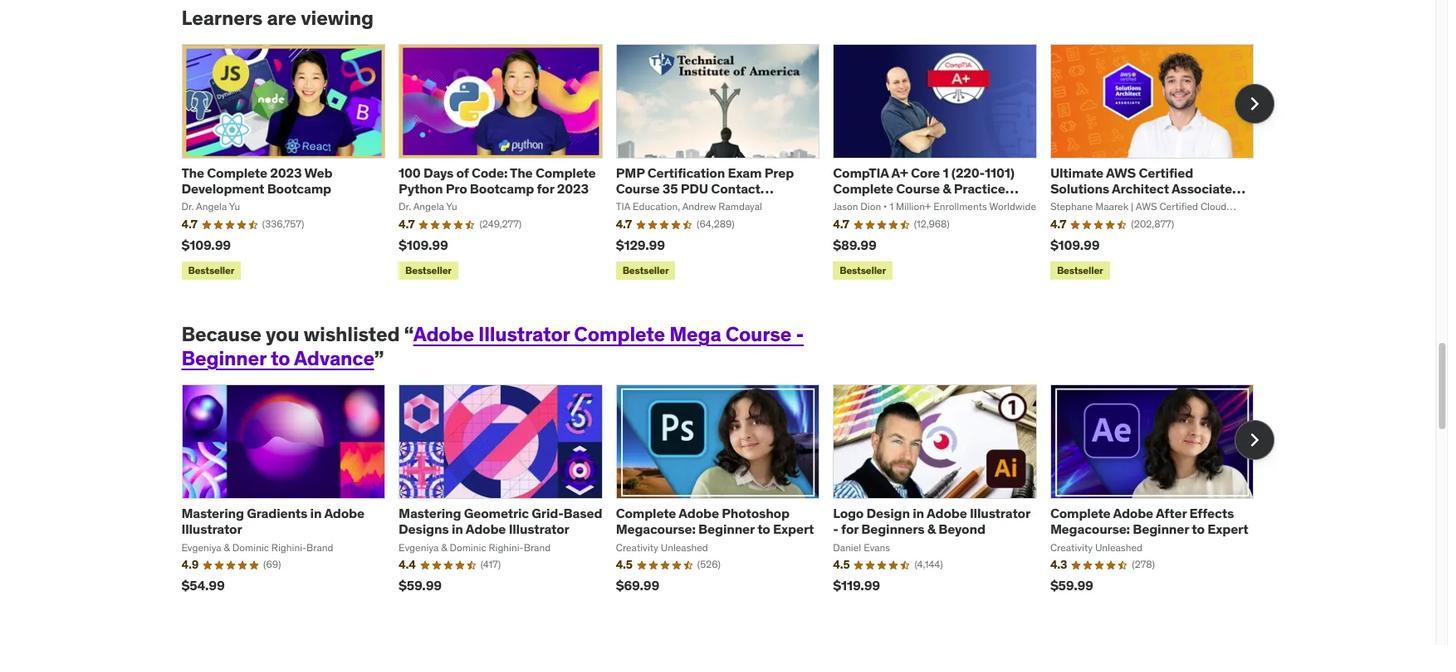Task type: describe. For each thing, give the bounding box(es) containing it.
- for adobe illustrator complete mega course - beginner to advance
[[796, 322, 804, 348]]

megacourse: inside complete adobe after effects megacourse: beginner to expert
[[1051, 521, 1130, 538]]

adobe inside complete adobe after effects megacourse: beginner to expert
[[1113, 505, 1154, 522]]

mastering geometric grid-based designs in adobe illustrator link
[[399, 505, 602, 538]]

because you wishlisted "
[[181, 322, 413, 348]]

ultimate aws certified solutions architect associate saa-c03 link
[[1051, 165, 1246, 213]]

core
[[911, 165, 940, 181]]

adobe inside the mastering gradients in adobe illustrator
[[324, 505, 365, 522]]

beginner inside complete adobe photoshop megacourse: beginner to expert
[[699, 521, 755, 538]]

mastering for illustrator
[[181, 505, 244, 522]]

comptia a+ core 1 (220-1101) complete course & practice exam link
[[833, 165, 1019, 213]]

designs
[[399, 521, 449, 538]]

illustrator inside mastering geometric grid-based designs in adobe illustrator
[[509, 521, 570, 538]]

- for logo design in adobe illustrator - for beginners & beyond
[[833, 521, 839, 538]]

complete adobe after effects megacourse: beginner to expert
[[1051, 505, 1249, 538]]

because
[[181, 322, 261, 348]]

carousel element for because you wishlisted "
[[181, 385, 1275, 606]]

comptia a+ core 1 (220-1101) complete course & practice exam
[[833, 165, 1015, 213]]

you
[[266, 322, 299, 348]]

c03
[[1082, 196, 1107, 213]]

in for design
[[913, 505, 925, 522]]

development
[[181, 180, 264, 197]]

photoshop
[[722, 505, 790, 522]]

to inside complete adobe after effects megacourse: beginner to expert
[[1192, 521, 1205, 538]]

logo
[[833, 505, 864, 522]]

illustrator inside logo design in adobe illustrator - for beginners & beyond
[[970, 505, 1031, 522]]

web
[[304, 165, 333, 181]]

pmp certification exam prep course 35 pdu contact hours/pdu
[[616, 165, 794, 213]]

exam inside pmp certification exam prep course 35 pdu contact hours/pdu
[[728, 165, 762, 181]]

adobe illustrator complete mega course - beginner to advance
[[181, 322, 804, 372]]

pmp
[[616, 165, 645, 181]]

adobe inside mastering geometric grid-based designs in adobe illustrator
[[466, 521, 506, 538]]

pdu
[[681, 180, 709, 197]]

beginner inside complete adobe after effects megacourse: beginner to expert
[[1133, 521, 1189, 538]]

learners
[[181, 5, 263, 31]]

mastering for designs
[[399, 505, 461, 522]]

associate
[[1172, 180, 1233, 197]]

hours/pdu
[[616, 196, 688, 213]]

mastering gradients in adobe illustrator link
[[181, 505, 365, 538]]

adobe illustrator complete mega course - beginner to advance link
[[181, 322, 804, 372]]

python
[[399, 180, 443, 197]]

certification
[[648, 165, 725, 181]]

course inside comptia a+ core 1 (220-1101) complete course & practice exam
[[896, 180, 940, 197]]

based
[[564, 505, 602, 522]]

2023 inside 100 days of code: the complete python pro bootcamp for 2023
[[557, 180, 589, 197]]

in inside mastering geometric grid-based designs in adobe illustrator
[[452, 521, 463, 538]]

beyond
[[939, 521, 986, 538]]

2023 inside the complete 2023 web development bootcamp
[[270, 165, 302, 181]]

grid-
[[532, 505, 564, 522]]

mastering geometric grid-based designs in adobe illustrator
[[399, 505, 602, 538]]

after
[[1156, 505, 1187, 522]]

bootcamp inside 100 days of code: the complete python pro bootcamp for 2023
[[470, 180, 534, 197]]

aws
[[1106, 165, 1136, 181]]

complete adobe photoshop megacourse: beginner to expert
[[616, 505, 814, 538]]

the inside the complete 2023 web development bootcamp
[[181, 165, 204, 181]]

expert inside complete adobe after effects megacourse: beginner to expert
[[1208, 521, 1249, 538]]

illustrator inside the mastering gradients in adobe illustrator
[[181, 521, 242, 538]]

complete inside complete adobe after effects megacourse: beginner to expert
[[1051, 505, 1111, 522]]

prep
[[765, 165, 794, 181]]

expert inside complete adobe photoshop megacourse: beginner to expert
[[773, 521, 814, 538]]

1
[[943, 165, 949, 181]]

complete inside adobe illustrator complete mega course - beginner to advance
[[574, 322, 665, 348]]

in for gradients
[[310, 505, 322, 522]]

beginner inside adobe illustrator complete mega course - beginner to advance
[[181, 346, 266, 372]]

the inside 100 days of code: the complete python pro bootcamp for 2023
[[510, 165, 533, 181]]

pro
[[446, 180, 467, 197]]

100 days of code: the complete python pro bootcamp for 2023 link
[[399, 165, 596, 197]]

exam inside comptia a+ core 1 (220-1101) complete course & practice exam
[[833, 196, 867, 213]]

certified
[[1139, 165, 1194, 181]]

complete inside complete adobe photoshop megacourse: beginner to expert
[[616, 505, 676, 522]]

logo design in adobe illustrator - for beginners & beyond
[[833, 505, 1031, 538]]



Task type: locate. For each thing, give the bounding box(es) containing it.
in right design
[[913, 505, 925, 522]]

comptia
[[833, 165, 889, 181]]

in right gradients at the left bottom
[[310, 505, 322, 522]]

architect
[[1112, 180, 1169, 197]]

1 horizontal spatial mastering
[[399, 505, 461, 522]]

1 horizontal spatial &
[[943, 180, 951, 197]]

0 horizontal spatial to
[[271, 346, 290, 372]]

megacourse: right based on the bottom of page
[[616, 521, 696, 538]]

0 horizontal spatial bootcamp
[[267, 180, 331, 197]]

megacourse:
[[616, 521, 696, 538], [1051, 521, 1130, 538]]

complete inside 100 days of code: the complete python pro bootcamp for 2023
[[536, 165, 596, 181]]

mega
[[670, 322, 721, 348]]

to inside complete adobe photoshop megacourse: beginner to expert
[[758, 521, 771, 538]]

0 horizontal spatial the
[[181, 165, 204, 181]]

for left design
[[841, 521, 859, 538]]

1 megacourse: from the left
[[616, 521, 696, 538]]

2 mastering from the left
[[399, 505, 461, 522]]

in
[[310, 505, 322, 522], [913, 505, 925, 522], [452, 521, 463, 538]]

1 vertical spatial for
[[841, 521, 859, 538]]

in inside the mastering gradients in adobe illustrator
[[310, 505, 322, 522]]

illustrator
[[478, 322, 570, 348], [970, 505, 1031, 522], [181, 521, 242, 538], [509, 521, 570, 538]]

1 horizontal spatial course
[[726, 322, 792, 348]]

course inside pmp certification exam prep course 35 pdu contact hours/pdu
[[616, 180, 660, 197]]

adobe
[[413, 322, 474, 348], [324, 505, 365, 522], [679, 505, 719, 522], [927, 505, 967, 522], [1113, 505, 1154, 522], [466, 521, 506, 538]]

ultimate
[[1051, 165, 1104, 181]]

wishlisted
[[304, 322, 400, 348]]

2 bootcamp from the left
[[470, 180, 534, 197]]

2 expert from the left
[[1208, 521, 1249, 538]]

viewing
[[301, 5, 374, 31]]

35
[[663, 180, 678, 197]]

bootcamp right of
[[470, 180, 534, 197]]

carousel element containing mastering gradients in adobe illustrator
[[181, 385, 1275, 606]]

mastering inside mastering geometric grid-based designs in adobe illustrator
[[399, 505, 461, 522]]

1 horizontal spatial for
[[841, 521, 859, 538]]

- inside adobe illustrator complete mega course - beginner to advance
[[796, 322, 804, 348]]

0 horizontal spatial course
[[616, 180, 660, 197]]

in inside logo design in adobe illustrator - for beginners & beyond
[[913, 505, 925, 522]]

1101)
[[985, 165, 1015, 181]]

1 expert from the left
[[773, 521, 814, 538]]

1 horizontal spatial megacourse:
[[1051, 521, 1130, 538]]

- inside logo design in adobe illustrator - for beginners & beyond
[[833, 521, 839, 538]]

course inside adobe illustrator complete mega course - beginner to advance
[[726, 322, 792, 348]]

2023
[[270, 165, 302, 181], [557, 180, 589, 197]]

for right code:
[[537, 180, 554, 197]]

2023 left pmp
[[557, 180, 589, 197]]

mastering left geometric in the bottom of the page
[[399, 505, 461, 522]]

2 carousel element from the top
[[181, 385, 1275, 606]]

adobe right "
[[413, 322, 474, 348]]

to
[[271, 346, 290, 372], [758, 521, 771, 538], [1192, 521, 1205, 538]]

days
[[424, 165, 454, 181]]

next image
[[1241, 427, 1268, 453]]

carousel element
[[181, 44, 1275, 284], [181, 385, 1275, 606]]

ultimate aws certified solutions architect associate saa-c03
[[1051, 165, 1233, 213]]

design
[[867, 505, 910, 522]]

0 horizontal spatial -
[[796, 322, 804, 348]]

solutions
[[1051, 180, 1110, 197]]

0 horizontal spatial for
[[537, 180, 554, 197]]

learners are viewing
[[181, 5, 374, 31]]

the
[[181, 165, 204, 181], [510, 165, 533, 181]]

2 the from the left
[[510, 165, 533, 181]]

2023 left web
[[270, 165, 302, 181]]

mastering left gradients at the left bottom
[[181, 505, 244, 522]]

gradients
[[247, 505, 308, 522]]

1 mastering from the left
[[181, 505, 244, 522]]

1 horizontal spatial to
[[758, 521, 771, 538]]

1 horizontal spatial beginner
[[699, 521, 755, 538]]

& inside comptia a+ core 1 (220-1101) complete course & practice exam
[[943, 180, 951, 197]]

2 horizontal spatial beginner
[[1133, 521, 1189, 538]]

1 vertical spatial -
[[833, 521, 839, 538]]

"
[[404, 322, 413, 348]]

expert right after
[[1208, 521, 1249, 538]]

adobe inside complete adobe photoshop megacourse: beginner to expert
[[679, 505, 719, 522]]

0 vertical spatial for
[[537, 180, 554, 197]]

pmp certification exam prep course 35 pdu contact hours/pdu link
[[616, 165, 794, 213]]

1 carousel element from the top
[[181, 44, 1275, 284]]

beginner
[[181, 346, 266, 372], [699, 521, 755, 538], [1133, 521, 1189, 538]]

100 days of code: the complete python pro bootcamp for 2023
[[399, 165, 596, 197]]

expert left the logo
[[773, 521, 814, 538]]

0 horizontal spatial mastering
[[181, 505, 244, 522]]

adobe inside logo design in adobe illustrator - for beginners & beyond
[[927, 505, 967, 522]]

& left beyond at bottom
[[928, 521, 936, 538]]

-
[[796, 322, 804, 348], [833, 521, 839, 538]]

a+
[[892, 165, 908, 181]]

(220-
[[952, 165, 985, 181]]

bootcamp right development
[[267, 180, 331, 197]]

1 horizontal spatial the
[[510, 165, 533, 181]]

1 horizontal spatial bootcamp
[[470, 180, 534, 197]]

complete inside comptia a+ core 1 (220-1101) complete course & practice exam
[[833, 180, 894, 197]]

& for because you wishlisted "
[[928, 521, 936, 538]]

contact
[[711, 180, 761, 197]]

megacourse: left after
[[1051, 521, 1130, 538]]

2 horizontal spatial to
[[1192, 521, 1205, 538]]

& left (220-
[[943, 180, 951, 197]]

& for learners are viewing
[[943, 180, 951, 197]]

beginners
[[862, 521, 925, 538]]

of
[[456, 165, 469, 181]]

next image
[[1241, 91, 1268, 117]]

0 vertical spatial exam
[[728, 165, 762, 181]]

adobe left photoshop
[[679, 505, 719, 522]]

course left 35
[[616, 180, 660, 197]]

course
[[616, 180, 660, 197], [896, 180, 940, 197], [726, 322, 792, 348]]

1 horizontal spatial -
[[833, 521, 839, 538]]

"
[[374, 346, 384, 372]]

carousel element containing the complete 2023 web development bootcamp
[[181, 44, 1275, 284]]

for
[[537, 180, 554, 197], [841, 521, 859, 538]]

saa-
[[1051, 196, 1082, 213]]

for inside logo design in adobe illustrator - for beginners & beyond
[[841, 521, 859, 538]]

advance
[[294, 346, 374, 372]]

1 the from the left
[[181, 165, 204, 181]]

complete
[[207, 165, 267, 181], [536, 165, 596, 181], [833, 180, 894, 197], [574, 322, 665, 348], [616, 505, 676, 522], [1051, 505, 1111, 522]]

&
[[943, 180, 951, 197], [928, 521, 936, 538]]

are
[[267, 5, 297, 31]]

logo design in adobe illustrator - for beginners & beyond link
[[833, 505, 1031, 538]]

2 megacourse: from the left
[[1051, 521, 1130, 538]]

& inside logo design in adobe illustrator - for beginners & beyond
[[928, 521, 936, 538]]

1 horizontal spatial in
[[452, 521, 463, 538]]

1 horizontal spatial expert
[[1208, 521, 1249, 538]]

0 vertical spatial carousel element
[[181, 44, 1275, 284]]

in right designs
[[452, 521, 463, 538]]

course right mega
[[726, 322, 792, 348]]

mastering inside the mastering gradients in adobe illustrator
[[181, 505, 244, 522]]

adobe right designs
[[466, 521, 506, 538]]

practice
[[954, 180, 1006, 197]]

0 horizontal spatial in
[[310, 505, 322, 522]]

0 horizontal spatial expert
[[773, 521, 814, 538]]

1 vertical spatial carousel element
[[181, 385, 1275, 606]]

adobe left after
[[1113, 505, 1154, 522]]

course for 35
[[616, 180, 660, 197]]

100
[[399, 165, 421, 181]]

the complete 2023 web development bootcamp
[[181, 165, 333, 197]]

mastering
[[181, 505, 244, 522], [399, 505, 461, 522]]

adobe right beginners
[[927, 505, 967, 522]]

2 horizontal spatial in
[[913, 505, 925, 522]]

2 horizontal spatial course
[[896, 180, 940, 197]]

complete adobe photoshop megacourse: beginner to expert link
[[616, 505, 814, 538]]

adobe inside adobe illustrator complete mega course - beginner to advance
[[413, 322, 474, 348]]

exam
[[728, 165, 762, 181], [833, 196, 867, 213]]

to inside adobe illustrator complete mega course - beginner to advance
[[271, 346, 290, 372]]

1 vertical spatial &
[[928, 521, 936, 538]]

0 horizontal spatial &
[[928, 521, 936, 538]]

code:
[[472, 165, 508, 181]]

illustrator inside adobe illustrator complete mega course - beginner to advance
[[478, 322, 570, 348]]

0 vertical spatial &
[[943, 180, 951, 197]]

for inside 100 days of code: the complete python pro bootcamp for 2023
[[537, 180, 554, 197]]

megacourse: inside complete adobe photoshop megacourse: beginner to expert
[[616, 521, 696, 538]]

course left 1
[[896, 180, 940, 197]]

bootcamp inside the complete 2023 web development bootcamp
[[267, 180, 331, 197]]

0 horizontal spatial megacourse:
[[616, 521, 696, 538]]

effects
[[1190, 505, 1234, 522]]

exam down 'comptia'
[[833, 196, 867, 213]]

the complete 2023 web development bootcamp link
[[181, 165, 333, 197]]

1 horizontal spatial 2023
[[557, 180, 589, 197]]

carousel element for learners are viewing
[[181, 44, 1275, 284]]

1 bootcamp from the left
[[267, 180, 331, 197]]

1 vertical spatial exam
[[833, 196, 867, 213]]

1 horizontal spatial exam
[[833, 196, 867, 213]]

bootcamp
[[267, 180, 331, 197], [470, 180, 534, 197]]

complete adobe after effects megacourse: beginner to expert link
[[1051, 505, 1249, 538]]

0 horizontal spatial 2023
[[270, 165, 302, 181]]

exam left prep
[[728, 165, 762, 181]]

0 horizontal spatial beginner
[[181, 346, 266, 372]]

complete inside the complete 2023 web development bootcamp
[[207, 165, 267, 181]]

geometric
[[464, 505, 529, 522]]

0 vertical spatial -
[[796, 322, 804, 348]]

course for -
[[726, 322, 792, 348]]

mastering gradients in adobe illustrator
[[181, 505, 365, 538]]

expert
[[773, 521, 814, 538], [1208, 521, 1249, 538]]

adobe right gradients at the left bottom
[[324, 505, 365, 522]]

0 horizontal spatial exam
[[728, 165, 762, 181]]



Task type: vqa. For each thing, say whether or not it's contained in the screenshot.
4.5
no



